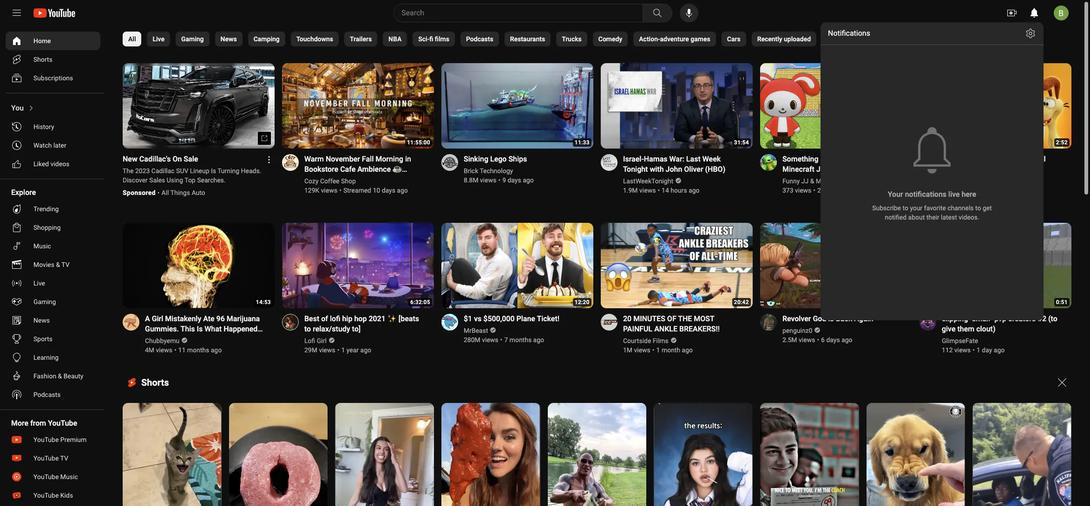 Task type: describe. For each thing, give the bounding box(es) containing it.
youtube for premium
[[33, 437, 59, 444]]

youtube kids
[[33, 492, 73, 500]]

youtube up youtube premium
[[48, 419, 77, 428]]

movies
[[33, 261, 54, 269]]

israel-hamas war: last week tonight with john oliver (hbo)
[[623, 155, 726, 174]]

the inside the 20 minutes of the most painful ankle breakers!!
[[678, 315, 692, 324]]

months for plane
[[510, 337, 532, 344]]

738k views
[[942, 187, 975, 194]]

1 vertical spatial days
[[382, 187, 396, 194]]

penguinz0
[[783, 327, 813, 335]]

1m
[[623, 347, 633, 354]]

fashion & beauty
[[33, 373, 83, 380]]

official
[[1023, 155, 1046, 164]]

ago for 20 minutes of the most painful ankle breakers!!
[[682, 347, 693, 354]]

2.5m
[[783, 337, 798, 344]]

$1 vs $500,000 plane ticket! by mrbeast 280,150,507 views 7 months ago 12 minutes, 20 seconds element
[[464, 314, 560, 324]]

fi
[[430, 35, 433, 43]]

1 year ago
[[341, 347, 371, 354]]

ago for sinking lego ships
[[523, 177, 534, 184]]

sci-fi films
[[419, 35, 450, 43]]

new cadillac's on sale
[[123, 155, 198, 164]]

liked
[[33, 160, 49, 168]]

0 horizontal spatial shorts
[[33, 56, 52, 63]]

0 horizontal spatial podcasts
[[33, 391, 61, 399]]

29m
[[305, 347, 318, 354]]

1.9m views
[[623, 187, 656, 194]]

and
[[827, 165, 839, 174]]

ago for a girl mistakenly ate 96 marijuana gummies. this is what happened to her brain.
[[211, 347, 222, 354]]

7 months ago
[[505, 337, 544, 344]]

12:20
[[575, 299, 590, 306]]

new for new to you
[[829, 35, 842, 43]]

0 horizontal spatial music
[[33, 243, 51, 250]]

1 for lofi
[[341, 347, 345, 354]]

views for minutes
[[634, 347, 651, 354]]

tab list containing all
[[123, 26, 867, 52]]

gaming inside "tab list"
[[181, 35, 204, 43]]

girl for lofi
[[317, 337, 327, 345]]

hours for john
[[671, 187, 687, 194]]

courtside films link
[[623, 337, 670, 346]]

streamed
[[344, 187, 371, 194]]

1 horizontal spatial podcasts
[[466, 35, 494, 43]]

glimpsefate
[[942, 337, 979, 345]]

2 minutes, 52 seconds element
[[1057, 139, 1068, 146]]

with
[[650, 165, 664, 174]]

kids
[[60, 492, 73, 500]]

& for beauty
[[58, 373, 62, 380]]

1 horizontal spatial shorts
[[141, 377, 169, 389]]

coffee
[[320, 178, 340, 185]]

0 vertical spatial &
[[811, 178, 815, 185]]

11 hours, 55 minutes element
[[407, 139, 431, 146]]

20 minutes of the most painful ankle breakers!! by courtside films 1,011,848 views 1 month ago 20 minutes element
[[623, 314, 742, 335]]

a girl mistakenly ate 96 marijuana gummies. this is what happened to her brain. link
[[145, 314, 264, 344]]

this
[[181, 325, 195, 334]]

avatar image image
[[1054, 6, 1069, 20]]

$1 vs $500,000 plane ticket! link
[[464, 314, 560, 324]]

to left your
[[903, 205, 909, 212]]

lofi girl image
[[282, 314, 299, 331]]

ago for the garfield movie - official trailer (hd)
[[1005, 187, 1016, 194]]

✨
[[388, 315, 397, 324]]

shop
[[341, 178, 356, 185]]

sony pictures entertainment image
[[920, 154, 937, 171]]

your notifications live here
[[888, 190, 977, 199]]

is inside the 2023 cadillac suv lineup is turning heads. discover sales using top searches.
[[211, 167, 216, 175]]

clout)
[[977, 325, 996, 334]]

31:54
[[734, 139, 749, 146]]

youtube for tv
[[33, 455, 59, 463]]

11
[[178, 347, 186, 354]]

views for lego
[[480, 177, 497, 184]]

0 vertical spatial tv
[[61, 261, 70, 269]]

with
[[857, 155, 872, 164]]

films
[[435, 35, 450, 43]]

uploaded
[[784, 35, 811, 43]]

challenge
[[783, 175, 816, 184]]

3 hours from the left
[[987, 187, 1003, 194]]

9
[[503, 177, 506, 184]]

ambience
[[358, 165, 391, 174]]

year
[[347, 347, 359, 354]]

to left get
[[976, 205, 982, 212]]

shopping
[[33, 224, 61, 232]]

give
[[942, 325, 956, 334]]

youtube for kids
[[33, 492, 59, 500]]

the garfield movie - official trailer (hd) link
[[942, 154, 1061, 175]]

something is wrong with mikey minecraft jj and mikey - minecraft challenge (maizen mizen mazien)
[[783, 155, 899, 184]]

sinking lego ships link
[[464, 154, 534, 165]]

tonight
[[623, 165, 648, 174]]

2:52 link
[[920, 63, 1072, 150]]

funny
[[783, 178, 800, 185]]

glimpsefate image
[[920, 314, 937, 331]]

trending
[[33, 205, 59, 213]]

lastweektonight image
[[601, 154, 618, 171]]

trailers
[[350, 35, 372, 43]]

$500,000
[[484, 315, 515, 324]]

relax/study
[[313, 325, 350, 334]]

again
[[855, 315, 874, 324]]

1 vertical spatial is
[[829, 315, 834, 324]]

best of lofi hip hop 2021 ✨ [beats to relax/study to] link
[[305, 314, 423, 335]]

738k
[[942, 187, 957, 194]]

views for "small"
[[955, 347, 971, 354]]

0 vertical spatial mikey
[[874, 155, 894, 164]]

the 2023 cadillac suv lineup is turning heads. discover sales using top searches.
[[123, 167, 261, 184]]

cozy coffee shop image
[[282, 154, 299, 171]]

lego
[[490, 155, 507, 164]]

penguinz0 link
[[783, 326, 814, 336]]

minutes
[[634, 315, 666, 324]]

explore
[[11, 188, 36, 197]]

videos
[[51, 160, 69, 168]]

warm november fall morning in bookstore cafe ambience ☕smooth piano jazz instrumental music to study by cozy coffee shop 129,577 views streamed 10 days ago 11 hours, 55 minutes element
[[305, 154, 423, 194]]

cars
[[728, 35, 741, 43]]

0 horizontal spatial jj
[[802, 178, 809, 185]]

a
[[145, 315, 150, 324]]

sale
[[184, 155, 198, 164]]

0:51 link
[[920, 223, 1072, 310]]

days for sinking lego ships
[[508, 177, 522, 184]]

mrbeast link
[[464, 326, 489, 336]]

20 minutes of the most painful ankle breakers!!
[[623, 315, 720, 334]]

is inside 'a girl mistakenly ate 96 marijuana gummies. this is what happened to her brain.'
[[197, 325, 203, 334]]

1 horizontal spatial mikey
[[841, 165, 861, 174]]

views for god
[[799, 337, 816, 344]]

top
[[185, 177, 196, 184]]

2 vertical spatial music
[[60, 474, 78, 481]]

notifications
[[906, 190, 947, 199]]

israel-
[[623, 155, 644, 164]]

29m views
[[305, 347, 336, 354]]

the
[[123, 167, 134, 175]]

"small"
[[971, 315, 993, 324]]

something
[[783, 155, 819, 164]]

7 for $500,000
[[505, 337, 508, 344]]

movie
[[994, 155, 1017, 164]]

courtside films image
[[601, 314, 618, 331]]

1 vertical spatial tv
[[60, 455, 68, 463]]

31:54 link
[[601, 63, 753, 150]]

20:42
[[734, 299, 749, 306]]

1.9m
[[623, 187, 638, 194]]

subscriptions
[[33, 74, 73, 82]]

20:42 link
[[601, 223, 753, 310]]

4m
[[145, 347, 154, 354]]

all for all things auto
[[162, 189, 169, 197]]

ago down instrumental
[[397, 187, 408, 194]]

ticket!
[[537, 315, 560, 324]]

ago for revolver god is back again
[[842, 337, 853, 344]]

pvp
[[995, 315, 1007, 324]]

war:
[[670, 155, 685, 164]]

22
[[818, 187, 825, 194]]

your
[[911, 205, 923, 212]]



Task type: vqa. For each thing, say whether or not it's contained in the screenshot.


Task type: locate. For each thing, give the bounding box(es) containing it.
shorts down "home"
[[33, 56, 52, 63]]

music inside warm november fall morning in bookstore cafe ambience ☕ smooth piano jazz instrumental music to study
[[305, 185, 325, 194]]

brick technology image
[[442, 154, 458, 171]]

1 vertical spatial is
[[197, 325, 203, 334]]

youtube up youtube music
[[33, 455, 59, 463]]

0 horizontal spatial is
[[821, 155, 827, 164]]

1 left the 'year'
[[341, 347, 345, 354]]

2 vertical spatial days
[[827, 337, 840, 344]]

0 horizontal spatial mikey
[[816, 178, 833, 185]]

1 horizontal spatial hours
[[827, 187, 843, 194]]

tab list
[[123, 26, 867, 52]]

tv down youtube premium
[[60, 455, 68, 463]]

7 for movie
[[981, 187, 985, 194]]

girl right a
[[152, 315, 163, 324]]

views for vs
[[482, 337, 499, 344]]

views down lofi girl link
[[319, 347, 336, 354]]

views down penguinz0 link on the bottom right of the page
[[799, 337, 816, 344]]

0 vertical spatial 7
[[981, 187, 985, 194]]

1 month ago
[[657, 347, 693, 354]]

0 vertical spatial music
[[305, 185, 325, 194]]

ago right the 'year'
[[361, 347, 371, 354]]

home
[[33, 37, 51, 45]]

podcasts down fashion
[[33, 391, 61, 399]]

is
[[821, 155, 827, 164], [829, 315, 834, 324]]

views for girl
[[156, 347, 172, 354]]

0 vertical spatial shorts
[[33, 56, 52, 63]]

days down instrumental
[[382, 187, 396, 194]]

warm november fall morning in bookstore cafe ambience ☕ smooth piano jazz instrumental music to study
[[305, 155, 413, 194]]

podcasts right films
[[466, 35, 494, 43]]

1 vertical spatial mikey
[[841, 165, 861, 174]]

0 vertical spatial live
[[153, 35, 165, 43]]

jj up 373 views
[[802, 178, 809, 185]]

2 minecraft from the left
[[867, 165, 899, 174]]

1 horizontal spatial jj
[[817, 165, 825, 174]]

girl up 29m views
[[317, 337, 327, 345]]

to left "you"
[[843, 35, 849, 43]]

movies & tv link
[[6, 256, 100, 274], [6, 256, 100, 274]]

views for of
[[319, 347, 336, 354]]

0 horizontal spatial gaming
[[33, 298, 56, 306]]

glimpsefate link
[[942, 337, 979, 346]]

mazien)
[[869, 175, 896, 184]]

nba
[[389, 35, 402, 43]]

Search text field
[[402, 7, 641, 19]]

0 vertical spatial is
[[821, 155, 827, 164]]

0 horizontal spatial 1
[[341, 347, 345, 354]]

0 vertical spatial podcasts
[[466, 35, 494, 43]]

minecraft up the mazien)
[[867, 165, 899, 174]]

month
[[662, 347, 681, 354]]

1 vertical spatial music
[[33, 243, 51, 250]]

mikey
[[874, 155, 894, 164], [841, 165, 861, 174], [816, 178, 833, 185]]

1 1 from the left
[[341, 347, 345, 354]]

music down cozy
[[305, 185, 325, 194]]

hours up get
[[987, 187, 1003, 194]]

1 horizontal spatial news
[[221, 35, 237, 43]]

0 horizontal spatial minecraft
[[783, 165, 815, 174]]

about
[[909, 214, 925, 221]]

girl for a
[[152, 315, 163, 324]]

is right the this
[[197, 325, 203, 334]]

views right 738k
[[959, 187, 975, 194]]

the up trailer
[[942, 155, 956, 164]]

girl
[[152, 315, 163, 324], [317, 337, 327, 345]]

2 hours from the left
[[827, 187, 843, 194]]

2 vertical spatial mikey
[[816, 178, 833, 185]]

11 minutes, 33 seconds element
[[575, 139, 590, 146]]

mrbeast image
[[442, 314, 458, 331]]

2:52
[[1057, 139, 1068, 146]]

sponsored
[[123, 189, 156, 197]]

& left beauty
[[58, 373, 62, 380]]

best of lofi hip hop 2021 ✨ [beats to relax/study to] by lofi girl 29,744,018 views 1 year ago 6 hours, 32 minutes element
[[305, 314, 423, 335]]

0 horizontal spatial new
[[123, 155, 138, 164]]

is inside something is wrong with mikey minecraft jj and mikey - minecraft challenge (maizen mizen mazien)
[[821, 155, 827, 164]]

2 1 from the left
[[657, 347, 660, 354]]

piano
[[332, 175, 351, 184]]

1 hours from the left
[[671, 187, 687, 194]]

youtube for music
[[33, 474, 59, 481]]

ago down oliver
[[689, 187, 700, 194]]

& for tv
[[56, 261, 60, 269]]

cadillac's
[[139, 155, 171, 164]]

ago right month
[[682, 347, 693, 354]]

hours for and
[[827, 187, 843, 194]]

clipping "small" pvp creators #2 (to give them clout) link
[[942, 314, 1061, 335]]

is right god
[[829, 315, 834, 324]]

fashion
[[33, 373, 56, 380]]

373
[[783, 187, 794, 194]]

trending link
[[6, 200, 100, 219], [6, 200, 100, 219]]

1 horizontal spatial all
[[162, 189, 169, 197]]

1 horizontal spatial music
[[60, 474, 78, 481]]

1 vertical spatial podcasts
[[33, 391, 61, 399]]

1 vertical spatial 7
[[505, 337, 508, 344]]

2 horizontal spatial music
[[305, 185, 325, 194]]

minecraft up challenge
[[783, 165, 815, 174]]

views for hamas
[[640, 187, 656, 194]]

0 horizontal spatial is
[[197, 325, 203, 334]]

$1
[[464, 315, 472, 324]]

hours down (maizen
[[827, 187, 843, 194]]

mikey up mizen
[[841, 165, 861, 174]]

mikey right with
[[874, 155, 894, 164]]

1 horizontal spatial minecraft
[[867, 165, 899, 174]]

1 left 'day' on the bottom right of page
[[977, 347, 981, 354]]

new left "you"
[[829, 35, 842, 43]]

0 vertical spatial new
[[829, 35, 842, 43]]

new for new cadillac's on sale
[[123, 155, 138, 164]]

to inside warm november fall morning in bookstore cafe ambience ☕ smooth piano jazz instrumental music to study
[[327, 185, 333, 194]]

channels
[[948, 205, 974, 212]]

technology
[[480, 167, 513, 175]]

2 horizontal spatial 1
[[977, 347, 981, 354]]

2 horizontal spatial days
[[827, 337, 840, 344]]

news
[[221, 35, 237, 43], [33, 317, 50, 325]]

1 down films
[[657, 347, 660, 354]]

0 horizontal spatial days
[[382, 187, 396, 194]]

study
[[335, 185, 354, 194]]

ago down ships on the top of page
[[523, 177, 534, 184]]

12 minutes, 20 seconds element
[[575, 299, 590, 306]]

days right 6
[[827, 337, 840, 344]]

14 minutes, 53 seconds element
[[256, 299, 271, 306]]

- inside something is wrong with mikey minecraft jj and mikey - minecraft challenge (maizen mizen mazien)
[[863, 165, 865, 174]]

0 horizontal spatial 7
[[505, 337, 508, 344]]

watch later
[[33, 142, 66, 149]]

days for revolver god is back again
[[827, 337, 840, 344]]

0 vertical spatial girl
[[152, 315, 163, 324]]

adventure
[[660, 35, 689, 43]]

ago right 'day' on the bottom right of page
[[994, 347, 1005, 354]]

lastweektonight
[[623, 178, 674, 185]]

the garfield movie - official trailer (hd) by sony pictures entertainment 738,919 views 7 hours ago 2 minutes, 52 seconds element
[[942, 154, 1061, 175]]

ago for best of lofi hip hop 2021 ✨ [beats to relax/study to]
[[361, 347, 371, 354]]

ago down ticket!
[[534, 337, 544, 344]]

months down plane
[[510, 337, 532, 344]]

& right movies
[[56, 261, 60, 269]]

views down brick technology on the left top
[[480, 177, 497, 184]]

sales
[[149, 177, 165, 184]]

november
[[326, 155, 360, 164]]

things
[[170, 189, 190, 197]]

1 vertical spatial girl
[[317, 337, 327, 345]]

her
[[155, 335, 167, 344]]

1 vertical spatial gaming
[[33, 298, 56, 306]]

ago for $1 vs $500,000 plane ticket!
[[534, 337, 544, 344]]

jj left and at the right
[[817, 165, 825, 174]]

jj inside something is wrong with mikey minecraft jj and mikey - minecraft challenge (maizen mizen mazien)
[[817, 165, 825, 174]]

#2
[[1038, 315, 1047, 324]]

1 vertical spatial the
[[678, 315, 692, 324]]

fashion & beauty link
[[6, 367, 100, 386], [6, 367, 100, 386]]

views for garfield
[[959, 187, 975, 194]]

their
[[927, 214, 940, 221]]

shorts
[[33, 56, 52, 63], [141, 377, 169, 389]]

1 horizontal spatial new
[[829, 35, 842, 43]]

2.5m views
[[783, 337, 816, 344]]

0 horizontal spatial all
[[128, 35, 136, 43]]

bookstore
[[305, 165, 339, 174]]

hip
[[342, 315, 353, 324]]

ago for something is wrong with mikey minecraft jj and mikey - minecraft challenge (maizen mizen mazien)
[[845, 187, 856, 194]]

1 for pvp
[[977, 347, 981, 354]]

a girl mistakenly ate 96 marijuana gummies. this is what happened to her brain. by chubbyemu 4,089,685 views 11 months ago 14 minutes, 53 seconds element
[[145, 314, 264, 344]]

2 horizontal spatial hours
[[987, 187, 1003, 194]]

129k views
[[305, 187, 338, 194]]

is up searches.
[[211, 167, 216, 175]]

lofi girl
[[305, 337, 327, 345]]

penguinz0 image
[[761, 314, 777, 331]]

all
[[128, 35, 136, 43], [162, 189, 169, 197]]

months right 11
[[187, 347, 209, 354]]

months for ate
[[187, 347, 209, 354]]

1 horizontal spatial girl
[[317, 337, 327, 345]]

None search field
[[377, 4, 675, 22]]

last
[[687, 155, 701, 164]]

courtside
[[623, 337, 652, 345]]

ago down the garfield movie - official trailer (hd) by sony pictures entertainment 738,919 views 7 hours ago 2 minutes, 52 seconds element
[[1005, 187, 1016, 194]]

14
[[662, 187, 669, 194]]

news inside "tab list"
[[221, 35, 237, 43]]

clipping "small" pvp creators #2 (to give them clout) by glimpsefate 112 views 1 day ago 51 seconds element
[[942, 314, 1061, 335]]

1 vertical spatial new
[[123, 155, 138, 164]]

brain.
[[169, 335, 188, 344]]

views down courtside films
[[634, 347, 651, 354]]

is left wrong at the top right of the page
[[821, 155, 827, 164]]

views for november
[[321, 187, 338, 194]]

0 horizontal spatial girl
[[152, 315, 163, 324]]

1 vertical spatial &
[[56, 261, 60, 269]]

the right 'of'
[[678, 315, 692, 324]]

ago for israel-hamas war: last week tonight with john oliver (hbo)
[[689, 187, 700, 194]]

views down mrbeast link
[[482, 337, 499, 344]]

1 vertical spatial live
[[33, 280, 45, 287]]

courtside films
[[623, 337, 669, 345]]

0 vertical spatial is
[[211, 167, 216, 175]]

& up 373 views
[[811, 178, 815, 185]]

views for is
[[795, 187, 812, 194]]

chubbyemu image
[[123, 314, 139, 331]]

1 horizontal spatial 1
[[657, 347, 660, 354]]

day
[[983, 347, 993, 354]]

all for all
[[128, 35, 136, 43]]

11 months ago
[[178, 347, 222, 354]]

2 vertical spatial &
[[58, 373, 62, 380]]

music up kids
[[60, 474, 78, 481]]

camping
[[254, 35, 280, 43]]

girl inside 'a girl mistakenly ate 96 marijuana gummies. this is what happened to her brain.'
[[152, 315, 163, 324]]

clipping
[[942, 315, 969, 324]]

shorts down 4m views
[[141, 377, 169, 389]]

mrbeast
[[464, 327, 488, 335]]

the garfield movie - official trailer (hd)
[[942, 155, 1046, 174]]

1 day ago
[[977, 347, 1005, 354]]

7 right here
[[981, 187, 985, 194]]

0 vertical spatial the
[[942, 155, 956, 164]]

what
[[205, 325, 222, 334]]

1 vertical spatial jj
[[802, 178, 809, 185]]

1 horizontal spatial -
[[1019, 155, 1021, 164]]

new up the
[[123, 155, 138, 164]]

here
[[962, 190, 977, 199]]

tv right movies
[[61, 261, 70, 269]]

- right movie
[[1019, 155, 1021, 164]]

new inside 'link'
[[123, 155, 138, 164]]

to down best at the bottom left
[[305, 325, 311, 334]]

mikey up the 22
[[816, 178, 833, 185]]

1 horizontal spatial the
[[942, 155, 956, 164]]

you link
[[6, 99, 100, 118], [6, 99, 100, 118]]

1 horizontal spatial is
[[211, 167, 216, 175]]

ago down mizen
[[845, 187, 856, 194]]

trucks
[[562, 35, 582, 43]]

0 vertical spatial -
[[1019, 155, 1021, 164]]

oliver
[[685, 165, 704, 174]]

funny jj & mikey link
[[783, 177, 834, 186]]

14:53 link
[[123, 223, 275, 310]]

lofi girl link
[[305, 337, 327, 346]]

ago for clipping "small" pvp creators #2 (to give them clout)
[[994, 347, 1005, 354]]

1 vertical spatial -
[[863, 165, 865, 174]]

news up sports
[[33, 317, 50, 325]]

0 vertical spatial news
[[221, 35, 237, 43]]

1 minecraft from the left
[[783, 165, 815, 174]]

20 minutes, 42 seconds element
[[734, 299, 749, 306]]

1 horizontal spatial 7
[[981, 187, 985, 194]]

0 vertical spatial all
[[128, 35, 136, 43]]

1 horizontal spatial is
[[829, 315, 834, 324]]

0 horizontal spatial hours
[[671, 187, 687, 194]]

something is wrong with mikey minecraft jj and mikey - minecraft challenge (maizen mizen mazien) by funny jj & mikey 373 views 22 hours ago 30 minutes element
[[783, 154, 901, 184]]

sinking lego ships
[[464, 155, 527, 164]]

hamas
[[644, 155, 668, 164]]

best
[[305, 315, 320, 324]]

views down lastweektonight
[[640, 187, 656, 194]]

music up movies
[[33, 243, 51, 250]]

- down with
[[863, 165, 865, 174]]

lineup
[[190, 167, 209, 175]]

hours right 14
[[671, 187, 687, 194]]

20
[[623, 315, 632, 324]]

0 horizontal spatial -
[[863, 165, 865, 174]]

- inside the garfield movie - official trailer (hd)
[[1019, 155, 1021, 164]]

notifications
[[829, 29, 871, 38]]

revolver god is back again
[[783, 315, 874, 324]]

0 horizontal spatial the
[[678, 315, 692, 324]]

1 horizontal spatial days
[[508, 177, 522, 184]]

recently uploaded
[[758, 35, 811, 43]]

views down glimpsefate link
[[955, 347, 971, 354]]

0 horizontal spatial live
[[33, 280, 45, 287]]

1 horizontal spatial months
[[510, 337, 532, 344]]

51 seconds element
[[1057, 299, 1068, 306]]

7 down '$1 vs $500,000 plane ticket!' link
[[505, 337, 508, 344]]

1 vertical spatial months
[[187, 347, 209, 354]]

1 horizontal spatial gaming
[[181, 35, 204, 43]]

youtube down 'more from youtube'
[[33, 437, 59, 444]]

1 vertical spatial shorts
[[141, 377, 169, 389]]

to down "coffee" at the top
[[327, 185, 333, 194]]

1 vertical spatial news
[[33, 317, 50, 325]]

touchdowns
[[297, 35, 333, 43]]

youtube tv
[[33, 455, 68, 463]]

views down funny jj & mikey
[[795, 187, 812, 194]]

history link
[[6, 118, 100, 136], [6, 118, 100, 136]]

1 horizontal spatial live
[[153, 35, 165, 43]]

0 vertical spatial jj
[[817, 165, 825, 174]]

days right 9
[[508, 177, 522, 184]]

them
[[958, 325, 975, 334]]

112
[[942, 347, 953, 354]]

2021
[[369, 315, 386, 324]]

the
[[942, 155, 956, 164], [678, 315, 692, 324]]

1 vertical spatial all
[[162, 189, 169, 197]]

all inside "tab list"
[[128, 35, 136, 43]]

31 minutes, 54 seconds element
[[734, 139, 749, 146]]

israel-hamas war: last week tonight with john oliver (hbo) by lastweektonight 1,994,551 views 14 hours ago 31 minutes element
[[623, 154, 742, 175]]

revolver god is back again by penguinz0 2,512,648 views 6 days ago 11 minutes element
[[783, 314, 874, 324]]

views down "coffee" at the top
[[321, 187, 338, 194]]

&
[[811, 178, 815, 185], [56, 261, 60, 269], [58, 373, 62, 380]]

0 horizontal spatial news
[[33, 317, 50, 325]]

0 vertical spatial months
[[510, 337, 532, 344]]

6 hours, 32 minutes, 5 seconds element
[[411, 299, 431, 306]]

the inside the garfield movie - official trailer (hd)
[[942, 155, 956, 164]]

instrumental
[[371, 175, 413, 184]]

get
[[983, 205, 993, 212]]

views down chubbyemu link
[[156, 347, 172, 354]]

0 vertical spatial gaming
[[181, 35, 204, 43]]

brick technology
[[464, 167, 513, 175]]

1 for of
[[657, 347, 660, 354]]

sinking lego ships by brick technology 8,888,134 views 9 days ago 11 minutes, 33 seconds element
[[464, 154, 534, 165]]

3 1 from the left
[[977, 347, 981, 354]]

to inside best of lofi hip hop 2021 ✨ [beats to relax/study to]
[[305, 325, 311, 334]]

youtube down youtube tv
[[33, 474, 59, 481]]

funny jj & mikey image
[[761, 154, 777, 171]]

0 horizontal spatial months
[[187, 347, 209, 354]]

cozy coffee shop link
[[305, 177, 357, 186]]

news left camping
[[221, 35, 237, 43]]

0 vertical spatial days
[[508, 177, 522, 184]]

tv
[[61, 261, 70, 269], [60, 455, 68, 463]]

2 horizontal spatial mikey
[[874, 155, 894, 164]]

new to you
[[829, 35, 861, 43]]

discover
[[123, 177, 148, 184]]

ago down what
[[211, 347, 222, 354]]

ago down the 'back'
[[842, 337, 853, 344]]

youtube left kids
[[33, 492, 59, 500]]



